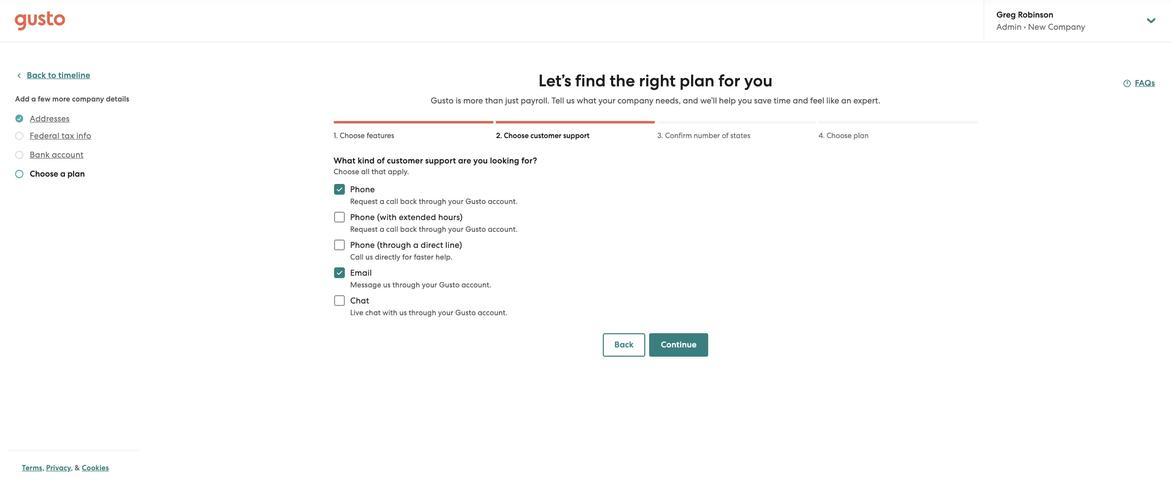 Task type: vqa. For each thing, say whether or not it's contained in the screenshot.
THE ADDRESSES to the bottom
no



Task type: describe. For each thing, give the bounding box(es) containing it.
bank account
[[30, 150, 84, 160]]

cookies
[[82, 464, 109, 472]]

confirm
[[665, 131, 692, 140]]

account. for phone (with extended hours)
[[488, 225, 518, 234]]

cookies button
[[82, 462, 109, 474]]

feel
[[811, 96, 825, 105]]

Phone (through a direct line) checkbox
[[329, 234, 350, 256]]

Phone (with extended hours) checkbox
[[329, 206, 350, 228]]

call for phone
[[386, 197, 398, 206]]

expert.
[[854, 96, 881, 105]]

account. for phone
[[488, 197, 518, 206]]

looking
[[490, 156, 520, 166]]

addresses button
[[30, 113, 70, 124]]

(through
[[377, 240, 411, 250]]

&
[[75, 464, 80, 472]]

faqs button
[[1124, 78, 1156, 89]]

gusto for phone (with extended hours)
[[466, 225, 486, 234]]

is
[[456, 96, 461, 105]]

a inside list
[[60, 169, 65, 179]]

phone (with extended hours)
[[350, 212, 463, 222]]

add a few more company details
[[15, 95, 129, 103]]

through for phone (with extended hours)
[[419, 225, 447, 234]]

back to timeline button
[[15, 70, 90, 81]]

help.
[[436, 253, 453, 262]]

let's find the right plan for you gusto is more than just payroll. tell us what your company needs, and we'll help you save time and feel like an expert.
[[431, 71, 881, 105]]

admin
[[997, 22, 1022, 32]]

needs,
[[656, 96, 681, 105]]

back button
[[603, 333, 646, 357]]

timeline
[[58, 70, 90, 81]]

Email checkbox
[[329, 262, 350, 283]]

extended
[[399, 212, 436, 222]]

2 horizontal spatial plan
[[854, 131, 869, 140]]

new
[[1028, 22, 1046, 32]]

continue
[[661, 340, 697, 350]]

1 and from the left
[[683, 96, 698, 105]]

gusto for phone
[[466, 197, 486, 206]]

a left the few
[[31, 95, 36, 103]]

phone for phone
[[350, 184, 375, 194]]

circle check image
[[15, 113, 23, 124]]

greg robinson admin • new company
[[997, 10, 1086, 32]]

with
[[383, 308, 398, 317]]

plan inside let's find the right plan for you gusto is more than just payroll. tell us what your company needs, and we'll help you save time and feel like an expert.
[[680, 71, 715, 91]]

request a call back through your gusto account. for phone
[[350, 197, 518, 206]]

tax
[[62, 131, 74, 141]]

choose inside what kind of customer support are you looking for? choose all that apply.
[[334, 167, 359, 176]]

live chat with us through your gusto account.
[[350, 308, 508, 317]]

help
[[719, 96, 736, 105]]

directly
[[375, 253, 401, 262]]

us right call
[[366, 253, 373, 262]]

email
[[350, 268, 372, 278]]

phone for phone (with extended hours)
[[350, 212, 375, 222]]

plan inside list
[[67, 169, 85, 179]]

choose a plan
[[30, 169, 85, 179]]

more inside let's find the right plan for you gusto is more than just payroll. tell us what your company needs, and we'll help you save time and feel like an expert.
[[463, 96, 483, 105]]

add
[[15, 95, 30, 103]]

back for phone (with extended hours)
[[400, 225, 417, 234]]

back for back
[[615, 340, 634, 350]]

bank
[[30, 150, 50, 160]]

what
[[334, 156, 356, 166]]

choose for choose a plan
[[30, 169, 58, 179]]

states
[[731, 131, 751, 140]]

that
[[372, 167, 386, 176]]

let's
[[539, 71, 571, 91]]

faqs
[[1135, 78, 1156, 88]]

•
[[1024, 22, 1026, 32]]

save
[[754, 96, 772, 105]]

choose plan
[[827, 131, 869, 140]]

find
[[575, 71, 606, 91]]

choose a plan list
[[15, 113, 135, 182]]

for inside let's find the right plan for you gusto is more than just payroll. tell us what your company needs, and we'll help you save time and feel like an expert.
[[719, 71, 741, 91]]

2 and from the left
[[793, 96, 808, 105]]

request for phone (with extended hours)
[[350, 225, 378, 234]]

few
[[38, 95, 51, 103]]

you for for
[[745, 71, 773, 91]]

you for are
[[474, 156, 488, 166]]

back for back to timeline
[[27, 70, 46, 81]]

company
[[1048, 22, 1086, 32]]

details
[[106, 95, 129, 103]]

1 horizontal spatial customer
[[531, 131, 562, 140]]

back to timeline
[[27, 70, 90, 81]]

chat
[[350, 296, 369, 305]]

right
[[639, 71, 676, 91]]

of for kind
[[377, 156, 385, 166]]

an
[[842, 96, 852, 105]]

your for chat
[[438, 308, 454, 317]]

kind
[[358, 156, 375, 166]]

what
[[577, 96, 597, 105]]

terms link
[[22, 464, 42, 472]]



Task type: locate. For each thing, give the bounding box(es) containing it.
phone for phone (through a direct line)
[[350, 240, 375, 250]]

1 horizontal spatial ,
[[71, 464, 73, 472]]

of up that
[[377, 156, 385, 166]]

choose
[[340, 131, 365, 140], [504, 131, 529, 140], [827, 131, 852, 140], [334, 167, 359, 176], [30, 169, 58, 179]]

faster
[[414, 253, 434, 262]]

bank account button
[[30, 149, 84, 161]]

Chat checkbox
[[329, 290, 350, 311]]

phone (through a direct line)
[[350, 240, 462, 250]]

0 horizontal spatial support
[[425, 156, 456, 166]]

support inside what kind of customer support are you looking for? choose all that apply.
[[425, 156, 456, 166]]

a up 'faster'
[[413, 240, 419, 250]]

time
[[774, 96, 791, 105]]

1 vertical spatial request a call back through your gusto account.
[[350, 225, 518, 234]]

check image down circle check image
[[15, 132, 23, 140]]

request a call back through your gusto account. up direct
[[350, 225, 518, 234]]

,
[[42, 464, 44, 472], [71, 464, 73, 472]]

call down (with on the top of the page
[[386, 225, 398, 234]]

phone up call
[[350, 240, 375, 250]]

your right what
[[599, 96, 616, 105]]

1 vertical spatial you
[[738, 96, 752, 105]]

1 vertical spatial back
[[400, 225, 417, 234]]

choose for choose customer support
[[504, 131, 529, 140]]

a
[[31, 95, 36, 103], [60, 169, 65, 179], [380, 197, 384, 206], [380, 225, 384, 234], [413, 240, 419, 250]]

1 horizontal spatial plan
[[680, 71, 715, 91]]

federal tax info
[[30, 131, 91, 141]]

0 vertical spatial plan
[[680, 71, 715, 91]]

through up extended
[[419, 197, 447, 206]]

back down phone (with extended hours)
[[400, 225, 417, 234]]

privacy link
[[46, 464, 71, 472]]

a up (with on the top of the page
[[380, 197, 384, 206]]

what kind of customer support are you looking for? choose all that apply.
[[334, 156, 537, 176]]

choose for choose features
[[340, 131, 365, 140]]

company inside let's find the right plan for you gusto is more than just payroll. tell us what your company needs, and we'll help you save time and feel like an expert.
[[618, 96, 654, 105]]

1 horizontal spatial of
[[722, 131, 729, 140]]

of for number
[[722, 131, 729, 140]]

request a call back through your gusto account. up extended
[[350, 197, 518, 206]]

phone down all on the left top of page
[[350, 184, 375, 194]]

chat
[[365, 308, 381, 317]]

choose features
[[340, 131, 394, 140]]

more right the few
[[52, 95, 70, 103]]

company down the
[[618, 96, 654, 105]]

us inside let's find the right plan for you gusto is more than just payroll. tell us what your company needs, and we'll help you save time and feel like an expert.
[[566, 96, 575, 105]]

to
[[48, 70, 56, 81]]

2 vertical spatial you
[[474, 156, 488, 166]]

0 horizontal spatial for
[[402, 253, 412, 262]]

call for phone (with extended hours)
[[386, 225, 398, 234]]

choose up looking
[[504, 131, 529, 140]]

company
[[72, 95, 104, 103], [618, 96, 654, 105]]

continue button
[[649, 333, 709, 357]]

through for phone
[[419, 197, 447, 206]]

of left states
[[722, 131, 729, 140]]

info
[[76, 131, 91, 141]]

privacy
[[46, 464, 71, 472]]

check image down check icon
[[15, 170, 23, 178]]

1 vertical spatial phone
[[350, 212, 375, 222]]

2 call from the top
[[386, 225, 398, 234]]

direct
[[421, 240, 443, 250]]

apply.
[[388, 167, 409, 176]]

and left feel on the right top of the page
[[793, 96, 808, 105]]

gusto for chat
[[456, 308, 476, 317]]

home image
[[15, 11, 65, 30]]

through up direct
[[419, 225, 447, 234]]

phone
[[350, 184, 375, 194], [350, 212, 375, 222], [350, 240, 375, 250]]

support left are at top left
[[425, 156, 456, 166]]

0 horizontal spatial plan
[[67, 169, 85, 179]]

us right with
[[399, 308, 407, 317]]

more right is
[[463, 96, 483, 105]]

we'll
[[701, 96, 717, 105]]

through for chat
[[409, 308, 436, 317]]

1 horizontal spatial company
[[618, 96, 654, 105]]

customer up 'for?'
[[531, 131, 562, 140]]

your up the live chat with us through your gusto account.
[[422, 281, 437, 289]]

through down "call us directly for faster help."
[[393, 281, 420, 289]]

choose down what in the left top of the page
[[334, 167, 359, 176]]

2 , from the left
[[71, 464, 73, 472]]

1 check image from the top
[[15, 132, 23, 140]]

terms
[[22, 464, 42, 472]]

back
[[400, 197, 417, 206], [400, 225, 417, 234]]

live
[[350, 308, 364, 317]]

us
[[566, 96, 575, 105], [366, 253, 373, 262], [383, 281, 391, 289], [399, 308, 407, 317]]

call
[[386, 197, 398, 206], [386, 225, 398, 234]]

back up phone (with extended hours)
[[400, 197, 417, 206]]

for down phone (through a direct line)
[[402, 253, 412, 262]]

0 vertical spatial call
[[386, 197, 398, 206]]

the
[[610, 71, 635, 91]]

a down account
[[60, 169, 65, 179]]

for
[[719, 71, 741, 91], [402, 253, 412, 262]]

greg
[[997, 10, 1016, 20]]

are
[[458, 156, 472, 166]]

0 vertical spatial of
[[722, 131, 729, 140]]

choose down bank
[[30, 169, 58, 179]]

choose for choose plan
[[827, 131, 852, 140]]

1 request from the top
[[350, 197, 378, 206]]

2 vertical spatial plan
[[67, 169, 85, 179]]

your for phone
[[448, 197, 464, 206]]

1 vertical spatial check image
[[15, 170, 23, 178]]

0 horizontal spatial back
[[27, 70, 46, 81]]

phone left (with on the top of the page
[[350, 212, 375, 222]]

(with
[[377, 212, 397, 222]]

you right are at top left
[[474, 156, 488, 166]]

1 back from the top
[[400, 197, 417, 206]]

of inside what kind of customer support are you looking for? choose all that apply.
[[377, 156, 385, 166]]

addresses
[[30, 114, 70, 123]]

us right tell
[[566, 96, 575, 105]]

1 phone from the top
[[350, 184, 375, 194]]

2 check image from the top
[[15, 170, 23, 178]]

gusto inside let's find the right plan for you gusto is more than just payroll. tell us what your company needs, and we'll help you save time and feel like an expert.
[[431, 96, 454, 105]]

0 horizontal spatial customer
[[387, 156, 423, 166]]

0 vertical spatial phone
[[350, 184, 375, 194]]

0 horizontal spatial of
[[377, 156, 385, 166]]

customer inside what kind of customer support are you looking for? choose all that apply.
[[387, 156, 423, 166]]

0 vertical spatial you
[[745, 71, 773, 91]]

your up hours)
[[448, 197, 464, 206]]

0 vertical spatial back
[[27, 70, 46, 81]]

back for phone
[[400, 197, 417, 206]]

2 request a call back through your gusto account. from the top
[[350, 225, 518, 234]]

1 horizontal spatial more
[[463, 96, 483, 105]]

1 vertical spatial support
[[425, 156, 456, 166]]

account
[[52, 150, 84, 160]]

your inside let's find the right plan for you gusto is more than just payroll. tell us what your company needs, and we'll help you save time and feel like an expert.
[[599, 96, 616, 105]]

and left we'll
[[683, 96, 698, 105]]

back
[[27, 70, 46, 81], [615, 340, 634, 350]]

0 vertical spatial request
[[350, 197, 378, 206]]

request for phone
[[350, 197, 378, 206]]

2 phone from the top
[[350, 212, 375, 222]]

and
[[683, 96, 698, 105], [793, 96, 808, 105]]

1 horizontal spatial for
[[719, 71, 741, 91]]

just
[[505, 96, 519, 105]]

0 horizontal spatial and
[[683, 96, 698, 105]]

call up (with on the top of the page
[[386, 197, 398, 206]]

1 call from the top
[[386, 197, 398, 206]]

back inside back to timeline button
[[27, 70, 46, 81]]

us right message
[[383, 281, 391, 289]]

1 vertical spatial back
[[615, 340, 634, 350]]

a down (with on the top of the page
[[380, 225, 384, 234]]

your
[[599, 96, 616, 105], [448, 197, 464, 206], [448, 225, 464, 234], [422, 281, 437, 289], [438, 308, 454, 317]]

account. for chat
[[478, 308, 508, 317]]

through
[[419, 197, 447, 206], [419, 225, 447, 234], [393, 281, 420, 289], [409, 308, 436, 317]]

you inside what kind of customer support are you looking for? choose all that apply.
[[474, 156, 488, 166]]

choose down like
[[827, 131, 852, 140]]

features
[[367, 131, 394, 140]]

1 , from the left
[[42, 464, 44, 472]]

1 vertical spatial call
[[386, 225, 398, 234]]

more
[[52, 95, 70, 103], [463, 96, 483, 105]]

your down message us through your gusto account.
[[438, 308, 454, 317]]

1 horizontal spatial support
[[563, 131, 590, 140]]

0 horizontal spatial ,
[[42, 464, 44, 472]]

request
[[350, 197, 378, 206], [350, 225, 378, 234]]

payroll.
[[521, 96, 550, 105]]

hours)
[[438, 212, 463, 222]]

1 vertical spatial plan
[[854, 131, 869, 140]]

gusto
[[431, 96, 454, 105], [466, 197, 486, 206], [466, 225, 486, 234], [439, 281, 460, 289], [456, 308, 476, 317]]

0 vertical spatial back
[[400, 197, 417, 206]]

2 request from the top
[[350, 225, 378, 234]]

choose customer support
[[504, 131, 590, 140]]

1 horizontal spatial back
[[615, 340, 634, 350]]

0 vertical spatial customer
[[531, 131, 562, 140]]

request down (with on the top of the page
[[350, 225, 378, 234]]

0 vertical spatial check image
[[15, 132, 23, 140]]

support down what
[[563, 131, 590, 140]]

request up (with on the top of the page
[[350, 197, 378, 206]]

number
[[694, 131, 720, 140]]

customer up apply.
[[387, 156, 423, 166]]

0 vertical spatial support
[[563, 131, 590, 140]]

than
[[485, 96, 503, 105]]

all
[[361, 167, 370, 176]]

check image
[[15, 132, 23, 140], [15, 170, 23, 178]]

for?
[[522, 156, 537, 166]]

Phone checkbox
[[329, 179, 350, 200]]

0 vertical spatial request a call back through your gusto account.
[[350, 197, 518, 206]]

request a call back through your gusto account. for phone (with extended hours)
[[350, 225, 518, 234]]

tell
[[552, 96, 564, 105]]

your for phone (with extended hours)
[[448, 225, 464, 234]]

your down hours)
[[448, 225, 464, 234]]

choose inside list
[[30, 169, 58, 179]]

0 horizontal spatial more
[[52, 95, 70, 103]]

robinson
[[1018, 10, 1054, 20]]

company down timeline
[[72, 95, 104, 103]]

you
[[745, 71, 773, 91], [738, 96, 752, 105], [474, 156, 488, 166]]

call us directly for faster help.
[[350, 253, 453, 262]]

1 request a call back through your gusto account. from the top
[[350, 197, 518, 206]]

confirm number of states
[[665, 131, 751, 140]]

back inside back button
[[615, 340, 634, 350]]

1 vertical spatial of
[[377, 156, 385, 166]]

plan up we'll
[[680, 71, 715, 91]]

federal tax info button
[[30, 130, 91, 142]]

message us through your gusto account.
[[350, 281, 492, 289]]

, left &
[[71, 464, 73, 472]]

2 vertical spatial phone
[[350, 240, 375, 250]]

1 vertical spatial request
[[350, 225, 378, 234]]

call
[[350, 253, 364, 262]]

federal
[[30, 131, 59, 141]]

1 horizontal spatial and
[[793, 96, 808, 105]]

line)
[[446, 240, 462, 250]]

plan
[[680, 71, 715, 91], [854, 131, 869, 140], [67, 169, 85, 179]]

3 phone from the top
[[350, 240, 375, 250]]

you up save
[[745, 71, 773, 91]]

2 back from the top
[[400, 225, 417, 234]]

plan down expert.
[[854, 131, 869, 140]]

0 vertical spatial for
[[719, 71, 741, 91]]

, left privacy link
[[42, 464, 44, 472]]

0 horizontal spatial company
[[72, 95, 104, 103]]

1 vertical spatial for
[[402, 253, 412, 262]]

plan down account
[[67, 169, 85, 179]]

through down message us through your gusto account.
[[409, 308, 436, 317]]

like
[[827, 96, 840, 105]]

message
[[350, 281, 381, 289]]

1 vertical spatial customer
[[387, 156, 423, 166]]

you right help
[[738, 96, 752, 105]]

check image
[[15, 151, 23, 159]]

choose up what in the left top of the page
[[340, 131, 365, 140]]

for up help
[[719, 71, 741, 91]]

account.
[[488, 197, 518, 206], [488, 225, 518, 234], [462, 281, 492, 289], [478, 308, 508, 317]]

terms , privacy , & cookies
[[22, 464, 109, 472]]

of
[[722, 131, 729, 140], [377, 156, 385, 166]]



